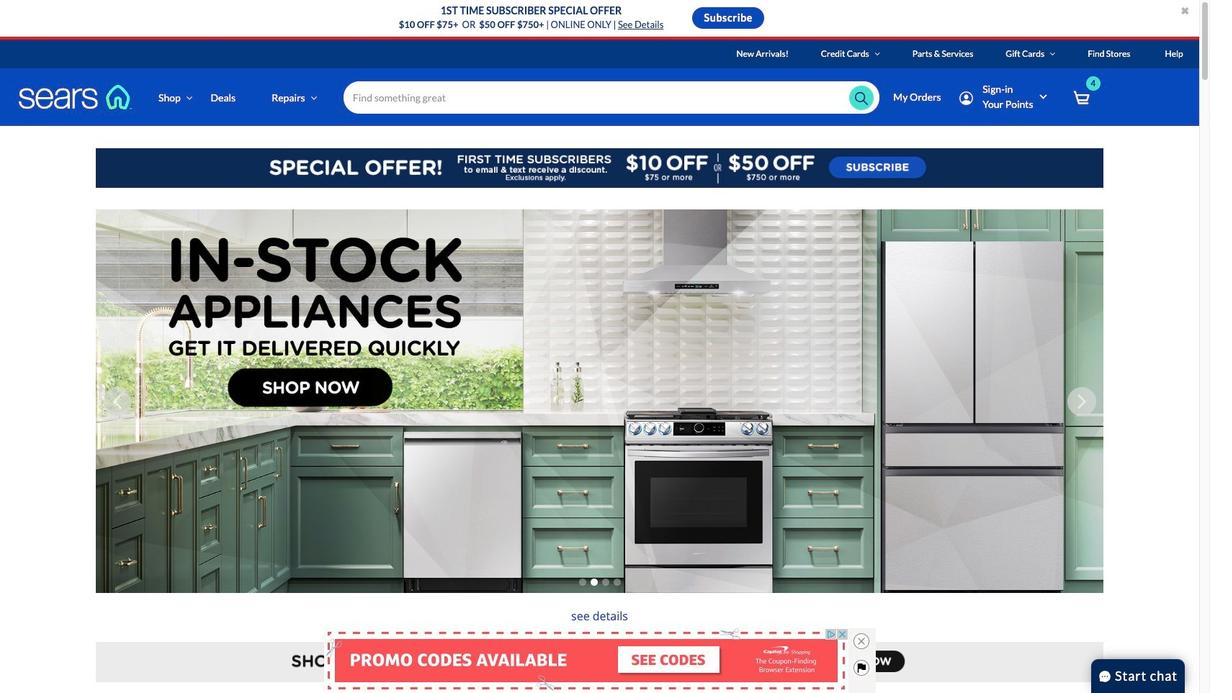 Task type: describe. For each thing, give the bounding box(es) containing it.
settings image
[[960, 91, 974, 105]]

0 horizontal spatial angle down image
[[186, 93, 193, 103]]

home image
[[18, 84, 133, 110]]



Task type: locate. For each thing, give the bounding box(es) containing it.
1 vertical spatial angle down image
[[311, 93, 317, 103]]

Search text field
[[344, 82, 880, 114]]

0 horizontal spatial angle down image
[[311, 93, 317, 103]]

advertisement element
[[324, 629, 849, 694]]

view cart image
[[1074, 90, 1090, 106]]

0 vertical spatial angle down image
[[1050, 50, 1056, 58]]

0 vertical spatial angle down image
[[875, 50, 881, 58]]

angle down image
[[1050, 50, 1056, 58], [186, 93, 193, 103]]

1 horizontal spatial angle down image
[[1050, 50, 1056, 58]]

banner
[[0, 40, 1211, 147]]

1 vertical spatial angle down image
[[186, 93, 193, 103]]

angle down image
[[875, 50, 881, 58], [311, 93, 317, 103]]

1 horizontal spatial angle down image
[[875, 50, 881, 58]]



